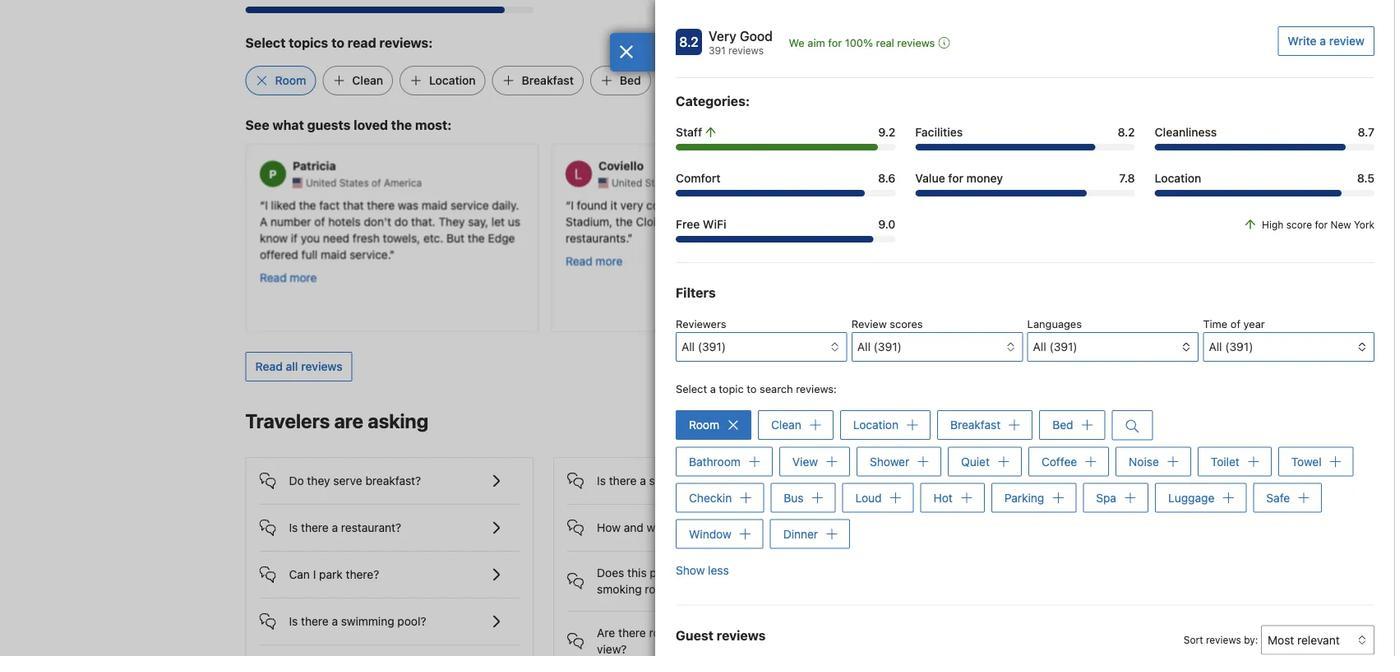 Task type: vqa. For each thing, say whether or not it's contained in the screenshot.
P&J
no



Task type: describe. For each thing, give the bounding box(es) containing it.
swimming
[[341, 614, 394, 628]]

how and when do i pay? button
[[567, 505, 828, 538]]

review
[[852, 318, 887, 330]]

9.0
[[878, 217, 896, 231]]

it.
[[951, 280, 959, 293]]

are there rooms with an ocean view? button
[[567, 612, 828, 656]]

0 vertical spatial reviews:
[[379, 35, 433, 50]]

i for " i liked the fact that there was maid service daily. a number of hotels don't do that.  they say, let us know if you need fresh towels, etc.  but the edge offered full maid service.
[[265, 198, 268, 211]]

the left fact
[[298, 198, 316, 211]]

see availability button
[[1049, 408, 1150, 437]]

1 vertical spatial location
[[1155, 171, 1201, 185]]

is for is there a spa?
[[597, 474, 606, 487]]

states for conveniently
[[645, 177, 674, 188]]

scored 8.2 element
[[676, 29, 702, 55]]

topic
[[719, 383, 744, 395]]

more for " i liked the fact that there was maid service daily. a number of hotels don't do that.  they say, let us know if you need fresh towels, etc.  but the edge offered full maid service.
[[289, 270, 316, 284]]

were
[[1042, 214, 1068, 228]]

coffee
[[1042, 454, 1077, 468]]

cloisters
[[636, 214, 682, 228]]

rooms?
[[645, 582, 684, 596]]

smoking
[[597, 582, 642, 596]]

the right loved in the top of the page
[[391, 117, 412, 133]]

can
[[289, 568, 310, 581]]

stadium,
[[565, 214, 612, 228]]

we
[[957, 247, 972, 260]]

asking
[[368, 409, 429, 432]]

review
[[1329, 34, 1365, 48]]

see availability
[[1059, 415, 1140, 429]]

0 vertical spatial clean
[[352, 73, 383, 87]]

1 horizontal spatial bed
[[1053, 418, 1073, 432]]

staff 9.2 meter
[[676, 144, 896, 150]]

this inside does this property have non- smoking rooms?
[[627, 566, 647, 579]]

checkin
[[689, 491, 732, 504]]

rooms
[[649, 626, 682, 639]]

do
[[289, 474, 304, 487]]

all
[[286, 360, 298, 373]]

1 horizontal spatial free wifi 9.0 meter
[[676, 236, 896, 243]]

hotel
[[1054, 263, 1081, 277]]

liked inside " i liked the fact that there was maid service daily. a number of hotels don't do that.  they say, let us know if you need fresh towels, etc.  but the edge offered full maid service.
[[271, 198, 295, 211]]

united states of america for conveniently
[[611, 177, 727, 188]]

how
[[597, 521, 621, 534]]

all for review scores
[[857, 340, 871, 354]]

that.
[[411, 214, 435, 228]]

2 vertical spatial location
[[853, 418, 899, 432]]

bathroom
[[689, 454, 741, 468]]

weekend.
[[871, 263, 922, 277]]

1 horizontal spatial it
[[899, 247, 906, 260]]

value for money
[[915, 171, 1003, 185]]

that
[[342, 198, 363, 211]]

there for are there rooms with an ocean view?
[[618, 626, 646, 639]]

" for restaurants.
[[627, 230, 632, 244]]

was inside " i liked the fact that there was maid service daily. a number of hotels don't do that.  they say, let us know if you need fresh towels, etc.  but the edge offered full maid service.
[[397, 198, 418, 211]]

of inside filter reviews region
[[1231, 318, 1241, 330]]

for right value
[[948, 171, 964, 185]]

property
[[650, 566, 695, 579]]

need
[[323, 230, 349, 244]]

this is a carousel with rotating slides. it displays featured reviews of the property. use the next and previous buttons to navigate. region
[[232, 137, 1163, 339]]

there for is there a spa?
[[609, 474, 637, 487]]

all (391) for review scores
[[857, 340, 902, 354]]

time of year
[[1203, 318, 1265, 330]]

read all reviews button
[[245, 352, 352, 381]]

7.8
[[1119, 171, 1135, 185]]

united states of america image
[[904, 177, 914, 187]]

all (391) for languages
[[1033, 340, 1078, 354]]

all (391) for time of year
[[1209, 340, 1253, 354]]

is there a swimming pool?
[[289, 614, 426, 628]]

read more for " i liked the fact that there was maid service daily. a number of hotels don't do that.  they say, let us know if you need fresh towels, etc.  but the edge offered full maid service.
[[259, 270, 316, 284]]

for left new
[[1315, 219, 1328, 230]]

everything was wonderful. the staff was amazing. luis, dominic and eric were very helpful, professional and very informative. we liked it so much we reserved it for thanksgiving weekend. i would recommend this hotel to anyone. loved it.
[[871, 198, 1123, 293]]

to left read
[[331, 35, 344, 50]]

2 horizontal spatial it
[[1025, 247, 1032, 260]]

we inside we aim for 100% real reviews button
[[789, 37, 805, 49]]

states for that
[[339, 177, 368, 188]]

we aim for 100% real reviews
[[789, 37, 935, 49]]

do inside " i liked the fact that there was maid service daily. a number of hotels don't do that.  they say, let us know if you need fresh towels, etc.  but the edge offered full maid service.
[[394, 214, 408, 228]]

free
[[676, 217, 700, 231]]

loved
[[354, 117, 388, 133]]

100%
[[845, 37, 873, 49]]

spa?
[[649, 474, 674, 487]]

value
[[915, 171, 945, 185]]

all (391) for reviewers
[[682, 340, 726, 354]]

more for " i found it very conveniently located to yankee stadium, the cloisters and many delicious restaurants.
[[595, 254, 622, 267]]

united states of america image for coviello
[[598, 177, 608, 187]]

staff
[[1043, 198, 1067, 211]]

is for is there a swimming pool?
[[289, 614, 298, 628]]

free wifi
[[676, 217, 726, 231]]

united states of america for that
[[305, 177, 421, 188]]

restaurant?
[[341, 521, 401, 534]]

all (391) button for review scores
[[852, 332, 1023, 362]]

select for select topics to read reviews:
[[245, 35, 286, 50]]

facilities
[[915, 125, 963, 139]]

i inside everything was wonderful. the staff was amazing. luis, dominic and eric were very helpful, professional and very informative. we liked it so much we reserved it for thanksgiving weekend. i would recommend this hotel to anyone. loved it.
[[925, 263, 928, 277]]

york
[[1354, 219, 1375, 230]]

very good 391 reviews
[[709, 28, 773, 56]]

pool?
[[397, 614, 426, 628]]

breakfast?
[[365, 474, 421, 487]]

rated very good element
[[709, 26, 773, 46]]

topics
[[289, 35, 328, 50]]

toilet
[[1211, 454, 1240, 468]]

3 united from the left
[[917, 177, 948, 188]]

see for see availability
[[1059, 415, 1080, 429]]

i for can i park there?
[[313, 568, 316, 581]]

1 vertical spatial very
[[1071, 214, 1094, 228]]

scores
[[890, 318, 923, 330]]

new
[[1331, 219, 1351, 230]]

a inside 'button'
[[332, 521, 338, 534]]

know
[[259, 230, 287, 244]]

to right 'topic'
[[747, 383, 757, 395]]

0 vertical spatial bed
[[620, 73, 641, 87]]

1 vertical spatial breakfast
[[950, 418, 1001, 432]]

9.2
[[878, 125, 896, 139]]

how and when do i pay?
[[597, 521, 726, 534]]

" i found it very conveniently located to yankee stadium, the cloisters and many delicious restaurants.
[[565, 198, 810, 244]]

value for money 7.8 meter
[[915, 190, 1135, 196]]

a right 'ask'
[[989, 591, 995, 604]]

view
[[792, 454, 818, 468]]

reviews inside very good 391 reviews
[[728, 44, 764, 56]]

read for " i found it very conveniently located to yankee stadium, the cloisters and many delicious restaurants.
[[565, 254, 592, 267]]

i for " i found it very conveniently located to yankee stadium, the cloisters and many delicious restaurants.
[[570, 198, 573, 211]]

0 horizontal spatial room
[[275, 73, 306, 87]]

(391) for languages
[[1049, 340, 1078, 354]]

an
[[711, 626, 724, 639]]

dinner
[[783, 527, 818, 540]]

bus
[[784, 491, 804, 504]]

filter reviews region
[[676, 283, 1375, 362]]

patricia
[[292, 159, 336, 172]]

read more button for i found it very conveniently located to yankee stadium, the cloisters and many delicious restaurants.
[[565, 252, 622, 269]]

close image
[[619, 45, 634, 58]]

cleanliness 8.7 meter
[[1155, 144, 1375, 150]]

of inside " i liked the fact that there was maid service daily. a number of hotels don't do that.  they say, let us know if you need fresh towels, etc.  but the edge offered full maid service.
[[314, 214, 325, 228]]

all (391) button for time of year
[[1203, 332, 1375, 362]]

all (391) button for languages
[[1027, 332, 1199, 362]]

united states of america image for patricia
[[292, 177, 302, 187]]

guests
[[307, 117, 351, 133]]

are
[[334, 409, 364, 432]]

shower
[[870, 454, 909, 468]]

full
[[301, 247, 317, 260]]

read inside button
[[255, 360, 283, 373]]

8.5
[[1357, 171, 1375, 185]]

recommend
[[965, 263, 1029, 277]]

read for " i liked the fact that there was maid service daily. a number of hotels don't do that.  they say, let us know if you need fresh towels, etc.  but the edge offered full maid service.
[[259, 270, 286, 284]]

8.7
[[1358, 125, 1375, 139]]

reviews right real
[[897, 37, 935, 49]]

towel
[[1291, 454, 1322, 468]]

if
[[290, 230, 297, 244]]

there inside " i liked the fact that there was maid service daily. a number of hotels don't do that.  they say, let us know if you need fresh towels, etc.  but the edge offered full maid service.
[[367, 198, 394, 211]]

so
[[909, 247, 921, 260]]

luis,
[[922, 214, 947, 228]]

show
[[676, 563, 705, 577]]

sort reviews by:
[[1184, 634, 1258, 646]]

does this property have non- smoking rooms? button
[[567, 552, 828, 598]]

show less button
[[676, 555, 729, 585]]

etc.
[[423, 230, 443, 244]]

all (391) button for reviewers
[[676, 332, 847, 362]]

edge
[[488, 230, 515, 244]]

high
[[1262, 219, 1284, 230]]

3 was from the left
[[1070, 198, 1091, 211]]

question
[[998, 591, 1045, 604]]

this inside everything was wonderful. the staff was amazing. luis, dominic and eric were very helpful, professional and very informative. we liked it so much we reserved it for thanksgiving weekend. i would recommend this hotel to anyone. loved it.
[[1032, 263, 1051, 277]]

quiet
[[961, 454, 990, 468]]

hotels
[[328, 214, 360, 228]]

are there rooms with an ocean view?
[[597, 626, 759, 656]]

select for select a topic to search reviews:
[[676, 383, 707, 395]]

3 states from the left
[[951, 177, 980, 188]]



Task type: locate. For each thing, give the bounding box(es) containing it.
the
[[391, 117, 412, 133], [298, 198, 316, 211], [615, 214, 632, 228], [467, 230, 484, 244]]

(391) down the languages
[[1049, 340, 1078, 354]]

1 united states of america image from the left
[[292, 177, 302, 187]]

1 vertical spatial see
[[1059, 415, 1080, 429]]

read down the 'restaurants.'
[[565, 254, 592, 267]]

1 horizontal spatial we
[[1096, 230, 1113, 244]]

ask
[[966, 591, 986, 604]]

travelers are asking
[[245, 409, 429, 432]]

and inside button
[[624, 521, 644, 534]]

all for languages
[[1033, 340, 1046, 354]]

1 (391) from the left
[[698, 340, 726, 354]]

good
[[740, 28, 773, 44]]

1 horizontal spatial select
[[676, 383, 707, 395]]

1 vertical spatial 8.2
[[1118, 125, 1135, 139]]

there down can
[[301, 614, 329, 628]]

don't
[[363, 214, 391, 228]]

4 all from the left
[[1209, 340, 1222, 354]]

" left found
[[565, 198, 570, 211]]

of for patricia
[[371, 177, 381, 188]]

all (391) button up select a topic to search reviews:
[[676, 332, 847, 362]]

1 horizontal spatial do
[[678, 521, 692, 534]]

3 all from the left
[[1033, 340, 1046, 354]]

0 vertical spatial 8.2
[[679, 34, 699, 50]]

there down they
[[301, 521, 329, 534]]

0 vertical spatial select
[[245, 35, 286, 50]]

0 vertical spatial is
[[597, 474, 606, 487]]

1 vertical spatial this
[[627, 566, 647, 579]]

1 vertical spatial read more
[[259, 270, 316, 284]]

was right staff
[[1070, 198, 1091, 211]]

cleanliness
[[1155, 125, 1217, 139]]

a left spa?
[[640, 474, 646, 487]]

1 horizontal spatial united
[[611, 177, 642, 188]]

very inside "" i found it very conveniently located to yankee stadium, the cloisters and many delicious restaurants."
[[620, 198, 643, 211]]

0 horizontal spatial united states of america image
[[292, 177, 302, 187]]

2 all (391) button from the left
[[852, 332, 1023, 362]]

0 horizontal spatial read more
[[259, 270, 316, 284]]

liked down "helpful,"
[[871, 247, 896, 260]]

4 (391) from the left
[[1225, 340, 1253, 354]]

all (391) button
[[676, 332, 847, 362], [852, 332, 1023, 362], [1027, 332, 1199, 362], [1203, 332, 1375, 362]]

was up luis,
[[936, 198, 956, 211]]

we inside everything was wonderful. the staff was amazing. luis, dominic and eric were very helpful, professional and very informative. we liked it so much we reserved it for thanksgiving weekend. i would recommend this hotel to anyone. loved it.
[[1096, 230, 1113, 244]]

there inside 'button'
[[301, 521, 329, 534]]

score
[[1286, 219, 1312, 230]]

ask a question button
[[956, 583, 1055, 612]]

all down reviewers
[[682, 340, 695, 354]]

1 horizontal spatial "
[[565, 198, 570, 211]]

0 horizontal spatial more
[[289, 270, 316, 284]]

1 horizontal spatial america
[[689, 177, 727, 188]]

2 horizontal spatial very
[[1071, 214, 1094, 228]]

is for is there a restaurant?
[[289, 521, 298, 534]]

reserved
[[975, 247, 1022, 260]]

by:
[[1244, 634, 1258, 646]]

of up wonderful.
[[983, 177, 992, 188]]

" for " i liked the fact that there was maid service daily. a number of hotels don't do that.  they say, let us know if you need fresh towels, etc.  but the edge offered full maid service.
[[259, 198, 265, 211]]

0 horizontal spatial reviews:
[[379, 35, 433, 50]]

more down the 'restaurants.'
[[595, 254, 622, 267]]

2 (391) from the left
[[874, 340, 902, 354]]

reviews down good
[[728, 44, 764, 56]]

sort
[[1184, 634, 1203, 646]]

0 vertical spatial this
[[1032, 263, 1051, 277]]

the
[[1019, 198, 1040, 211]]

to inside everything was wonderful. the staff was amazing. luis, dominic and eric were very helpful, professional and very informative. we liked it so much we reserved it for thanksgiving weekend. i would recommend this hotel to anyone. loved it.
[[1084, 263, 1095, 277]]

clean down search
[[771, 418, 801, 432]]

united down "coviello"
[[611, 177, 642, 188]]

0 horizontal spatial free wifi 9.0 meter
[[245, 6, 534, 13]]

read more down 'offered'
[[259, 270, 316, 284]]

for down informative.
[[1035, 247, 1049, 260]]

i inside "" i found it very conveniently located to yankee stadium, the cloisters and many delicious restaurants."
[[570, 198, 573, 211]]

we left aim
[[789, 37, 805, 49]]

we
[[789, 37, 805, 49], [1096, 230, 1113, 244]]

2 " from the left
[[565, 198, 570, 211]]

0 vertical spatial liked
[[271, 198, 295, 211]]

1 vertical spatial clean
[[771, 418, 801, 432]]

i left pay?
[[695, 521, 698, 534]]

2 horizontal spatial was
[[1070, 198, 1091, 211]]

amazing.
[[871, 214, 919, 228]]

0 horizontal spatial clean
[[352, 73, 383, 87]]

is there a spa? button
[[567, 458, 828, 491]]

thanksgiving
[[1053, 247, 1123, 260]]

read more button for i liked the fact that there was maid service daily. a number of hotels don't do that.  they say, let us know if you need fresh towels, etc.  but the edge offered full maid service.
[[259, 269, 316, 285]]

write
[[1288, 34, 1317, 48]]

review categories element
[[676, 91, 750, 111]]

all (391) button down the languages
[[1027, 332, 1199, 362]]

united states of america up wonderful.
[[917, 177, 1033, 188]]

america up the value for money 7.8 meter
[[995, 177, 1033, 188]]

there for is there a swimming pool?
[[301, 614, 329, 628]]

0 horizontal spatial this
[[627, 566, 647, 579]]

0 horizontal spatial was
[[397, 198, 418, 211]]

1 america from the left
[[383, 177, 421, 188]]

(391) for reviewers
[[698, 340, 726, 354]]

we up thanksgiving
[[1096, 230, 1113, 244]]

2 vertical spatial read
[[255, 360, 283, 373]]

languages
[[1027, 318, 1082, 330]]

2 all (391) from the left
[[857, 340, 902, 354]]

0 vertical spatial free wifi 9.0 meter
[[245, 6, 534, 13]]

loved
[[916, 280, 948, 293]]

read more button down the 'restaurants.'
[[565, 252, 622, 269]]

a left 'topic'
[[710, 383, 716, 395]]

reviews: right read
[[379, 35, 433, 50]]

" inside " i liked the fact that there was maid service daily. a number of hotels don't do that.  they say, let us know if you need fresh towels, etc.  but the edge offered full maid service.
[[259, 198, 265, 211]]

united down patricia
[[305, 177, 336, 188]]

1 horizontal spatial liked
[[871, 247, 896, 260]]

less
[[708, 563, 729, 577]]

0 vertical spatial more
[[595, 254, 622, 267]]

offered
[[259, 247, 298, 260]]

0 horizontal spatial we
[[789, 37, 805, 49]]

3 america from the left
[[995, 177, 1033, 188]]

america up "located"
[[689, 177, 727, 188]]

is inside 'button'
[[289, 521, 298, 534]]

see what guests loved the most:
[[245, 117, 452, 133]]

is up how at left bottom
[[597, 474, 606, 487]]

0 horizontal spatial select
[[245, 35, 286, 50]]

i up loved in the top of the page
[[925, 263, 928, 277]]

for right aim
[[828, 37, 842, 49]]

1 horizontal spatial room
[[689, 418, 719, 432]]

is inside button
[[597, 474, 606, 487]]

0 horizontal spatial do
[[394, 214, 408, 228]]

united states of america up conveniently
[[611, 177, 727, 188]]

0 horizontal spatial united states of america
[[305, 177, 421, 188]]

there up don't
[[367, 198, 394, 211]]

1 horizontal spatial reviews:
[[796, 383, 837, 395]]

of up conveniently
[[677, 177, 686, 188]]

location up most:
[[429, 73, 476, 87]]

a left the swimming
[[332, 614, 338, 628]]

1 all from the left
[[682, 340, 695, 354]]

0 vertical spatial "
[[627, 230, 632, 244]]

all (391) down the time of year
[[1209, 340, 1253, 354]]

0 vertical spatial very
[[620, 198, 643, 211]]

travelers
[[245, 409, 330, 432]]

all down the languages
[[1033, 340, 1046, 354]]

3 (391) from the left
[[1049, 340, 1078, 354]]

bed up coffee
[[1053, 418, 1073, 432]]

1 vertical spatial is
[[289, 521, 298, 534]]

united states of america up that
[[305, 177, 421, 188]]

it
[[610, 198, 617, 211], [899, 247, 906, 260], [1025, 247, 1032, 260]]

1 vertical spatial more
[[289, 270, 316, 284]]

bed down close image
[[620, 73, 641, 87]]

0 horizontal spatial america
[[383, 177, 421, 188]]

1 vertical spatial "
[[389, 247, 394, 260]]

(391) down the time of year
[[1225, 340, 1253, 354]]

to down thanksgiving
[[1084, 263, 1095, 277]]

is
[[597, 474, 606, 487], [289, 521, 298, 534], [289, 614, 298, 628]]

there left spa?
[[609, 474, 637, 487]]

serve
[[333, 474, 362, 487]]

there for is there a restaurant?
[[301, 521, 329, 534]]

aim
[[808, 37, 825, 49]]

very up informative.
[[1071, 214, 1094, 228]]

you
[[300, 230, 319, 244]]

0 horizontal spatial 8.2
[[679, 34, 699, 50]]

write a review button
[[1278, 26, 1375, 56]]

have
[[699, 566, 724, 579]]

is down can
[[289, 614, 298, 628]]

reviews right all
[[301, 360, 343, 373]]

can i park there?
[[289, 568, 379, 581]]

0 horizontal spatial location
[[429, 73, 476, 87]]

1 vertical spatial we
[[1096, 230, 1113, 244]]

0 horizontal spatial "
[[259, 198, 265, 211]]

0 vertical spatial maid
[[421, 198, 447, 211]]

read more button down 'offered'
[[259, 269, 316, 285]]

of for coviello
[[677, 177, 686, 188]]

reviews left by:
[[1206, 634, 1241, 646]]

1 " from the left
[[259, 198, 265, 211]]

" for don't
[[389, 247, 394, 260]]

states up conveniently
[[645, 177, 674, 188]]

ask a question
[[966, 591, 1045, 604]]

coviello
[[598, 159, 643, 172]]

and inside "" i found it very conveniently located to yankee stadium, the cloisters and many delicious restaurants."
[[685, 214, 705, 228]]

it left so
[[899, 247, 906, 260]]

the down say,
[[467, 230, 484, 244]]

time
[[1203, 318, 1228, 330]]

united for very
[[611, 177, 642, 188]]

room down topics
[[275, 73, 306, 87]]

many
[[708, 214, 737, 228]]

1 horizontal spatial read more
[[565, 254, 622, 267]]

very
[[620, 198, 643, 211], [1071, 214, 1094, 228], [1004, 230, 1027, 244]]

room up bathroom
[[689, 418, 719, 432]]

it inside "" i found it very conveniently located to yankee stadium, the cloisters and many delicious restaurants."
[[610, 198, 617, 211]]

2 all from the left
[[857, 340, 871, 354]]

location down cleanliness
[[1155, 171, 1201, 185]]

restaurants.
[[565, 230, 627, 244]]

a
[[259, 214, 267, 228]]

0 horizontal spatial bed
[[620, 73, 641, 87]]

maid down need
[[320, 247, 346, 260]]

3 united states of america from the left
[[917, 177, 1033, 188]]

it right found
[[610, 198, 617, 211]]

eric
[[1019, 214, 1039, 228]]

0 vertical spatial location
[[429, 73, 476, 87]]

location up shower
[[853, 418, 899, 432]]

see inside button
[[1059, 415, 1080, 429]]

0 horizontal spatial "
[[389, 247, 394, 260]]

comfort 8.6 meter
[[676, 190, 896, 196]]

of up you at the top
[[314, 214, 325, 228]]

clean
[[352, 73, 383, 87], [771, 418, 801, 432]]

is down do on the bottom of page
[[289, 521, 298, 534]]

see for see what guests loved the most:
[[245, 117, 269, 133]]

2 united states of america from the left
[[611, 177, 727, 188]]

1 horizontal spatial this
[[1032, 263, 1051, 277]]

all for time of year
[[1209, 340, 1222, 354]]

1 horizontal spatial states
[[645, 177, 674, 188]]

clean down read
[[352, 73, 383, 87]]

(391) for time of year
[[1225, 340, 1253, 354]]

"
[[627, 230, 632, 244], [389, 247, 394, 260]]

free wifi 9.0 meter up read
[[245, 6, 534, 13]]

wonderful.
[[960, 198, 1016, 211]]

1 all (391) button from the left
[[676, 332, 847, 362]]

1 vertical spatial room
[[689, 418, 719, 432]]

to inside "" i found it very conveniently located to yankee stadium, the cloisters and many delicious restaurants."
[[759, 198, 769, 211]]

"
[[259, 198, 265, 211], [565, 198, 570, 211]]

states up that
[[339, 177, 368, 188]]

there
[[367, 198, 394, 211], [609, 474, 637, 487], [301, 521, 329, 534], [301, 614, 329, 628], [618, 626, 646, 639]]

0 vertical spatial read more
[[565, 254, 622, 267]]

0 horizontal spatial it
[[610, 198, 617, 211]]

1 states from the left
[[339, 177, 368, 188]]

united states of america image
[[292, 177, 302, 187], [598, 177, 608, 187]]

read more down the 'restaurants.'
[[565, 254, 622, 267]]

are
[[597, 626, 615, 639]]

reviews right with
[[717, 627, 766, 643]]

read left all
[[255, 360, 283, 373]]

read more button
[[565, 252, 622, 269], [259, 269, 316, 285]]

say,
[[468, 214, 488, 228]]

this
[[1032, 263, 1051, 277], [627, 566, 647, 579]]

is there a restaurant? button
[[259, 505, 520, 538]]

1 vertical spatial select
[[676, 383, 707, 395]]

united states of america
[[305, 177, 421, 188], [611, 177, 727, 188], [917, 177, 1033, 188]]

very up cloisters
[[620, 198, 643, 211]]

maid up the that.
[[421, 198, 447, 211]]

2 america from the left
[[689, 177, 727, 188]]

real
[[876, 37, 894, 49]]

service.
[[349, 247, 389, 260]]

us
[[508, 214, 520, 228]]

2 vertical spatial very
[[1004, 230, 1027, 244]]

fresh
[[352, 230, 379, 244]]

0 horizontal spatial liked
[[271, 198, 295, 211]]

(391) down review scores
[[874, 340, 902, 354]]

p
[[269, 167, 276, 180]]

1 vertical spatial bed
[[1053, 418, 1073, 432]]

select topics to read reviews:
[[245, 35, 433, 50]]

1 horizontal spatial united states of america
[[611, 177, 727, 188]]

0 vertical spatial room
[[275, 73, 306, 87]]

helpful,
[[871, 230, 911, 244]]

0 vertical spatial see
[[245, 117, 269, 133]]

the inside "" i found it very conveniently located to yankee stadium, the cloisters and many delicious restaurants."
[[615, 214, 632, 228]]

0 vertical spatial do
[[394, 214, 408, 228]]

1 vertical spatial reviews:
[[796, 383, 837, 395]]

safe
[[1266, 491, 1290, 504]]

united states of america image down patricia
[[292, 177, 302, 187]]

there inside are there rooms with an ocean view?
[[618, 626, 646, 639]]

i
[[265, 198, 268, 211], [570, 198, 573, 211], [925, 263, 928, 277], [695, 521, 698, 534], [313, 568, 316, 581]]

yankee
[[772, 198, 810, 211]]

do inside button
[[678, 521, 692, 534]]

1 all (391) from the left
[[682, 340, 726, 354]]

1 vertical spatial liked
[[871, 247, 896, 260]]

a left restaurant?
[[332, 521, 338, 534]]

2 horizontal spatial united
[[917, 177, 948, 188]]

2 states from the left
[[645, 177, 674, 188]]

0 horizontal spatial read more button
[[259, 269, 316, 285]]

0 horizontal spatial very
[[620, 198, 643, 211]]

year
[[1244, 318, 1265, 330]]

much
[[924, 247, 954, 260]]

conveniently
[[646, 198, 713, 211]]

(391) for review scores
[[874, 340, 902, 354]]

is there a spa?
[[597, 474, 674, 487]]

a inside button
[[640, 474, 646, 487]]

2 vertical spatial is
[[289, 614, 298, 628]]

select left topics
[[245, 35, 286, 50]]

" up a
[[259, 198, 265, 211]]

for inside button
[[828, 37, 842, 49]]

when
[[647, 521, 675, 534]]

see left 'what' at the top left
[[245, 117, 269, 133]]

facilities 8.2 meter
[[915, 144, 1135, 150]]

1 horizontal spatial 8.2
[[1118, 125, 1135, 139]]

1 vertical spatial maid
[[320, 247, 346, 260]]

2 united from the left
[[611, 177, 642, 188]]

for inside everything was wonderful. the staff was amazing. luis, dominic and eric were very helpful, professional and very informative. we liked it so much we reserved it for thanksgiving weekend. i would recommend this hotel to anyone. loved it.
[[1035, 247, 1049, 260]]

read more for " i found it very conveniently located to yankee stadium, the cloisters and many delicious restaurants.
[[565, 254, 622, 267]]

staff
[[676, 125, 702, 139]]

" down towels,
[[389, 247, 394, 260]]

all (391) down review scores
[[857, 340, 902, 354]]

2 united states of america image from the left
[[598, 177, 608, 187]]

4 all (391) from the left
[[1209, 340, 1253, 354]]

united for fact
[[305, 177, 336, 188]]

of
[[371, 177, 381, 188], [677, 177, 686, 188], [983, 177, 992, 188], [314, 214, 325, 228], [1231, 318, 1241, 330]]

they
[[438, 214, 464, 228]]

2 horizontal spatial america
[[995, 177, 1033, 188]]

1 horizontal spatial clean
[[771, 418, 801, 432]]

there inside button
[[609, 474, 637, 487]]

very down eric
[[1004, 230, 1027, 244]]

this left hotel
[[1032, 263, 1051, 277]]

2 was from the left
[[936, 198, 956, 211]]

there right are
[[618, 626, 646, 639]]

sobeida
[[904, 159, 950, 172]]

3 all (391) from the left
[[1033, 340, 1078, 354]]

1 vertical spatial read
[[259, 270, 286, 284]]

does
[[597, 566, 624, 579]]

1 horizontal spatial location
[[853, 418, 899, 432]]

(391) down reviewers
[[698, 340, 726, 354]]

luggage
[[1168, 491, 1215, 504]]

1 horizontal spatial breakfast
[[950, 418, 1001, 432]]

2 horizontal spatial states
[[951, 177, 980, 188]]

of for sobeida
[[983, 177, 992, 188]]

" left the free
[[627, 230, 632, 244]]

i right can
[[313, 568, 316, 581]]

to up delicious
[[759, 198, 769, 211]]

location 8.5 meter
[[1155, 190, 1375, 196]]

all for reviewers
[[682, 340, 695, 354]]

america for located
[[689, 177, 727, 188]]

i inside " i liked the fact that there was maid service daily. a number of hotels don't do that.  they say, let us know if you need fresh towels, etc.  but the edge offered full maid service.
[[265, 198, 268, 211]]

of up don't
[[371, 177, 381, 188]]

do up towels,
[[394, 214, 408, 228]]

number
[[270, 214, 311, 228]]

would
[[931, 263, 962, 277]]

to
[[331, 35, 344, 50], [759, 198, 769, 211], [1084, 263, 1095, 277], [747, 383, 757, 395]]

this up smoking
[[627, 566, 647, 579]]

free wifi 9.0 meter
[[245, 6, 534, 13], [676, 236, 896, 243]]

1 united states of america from the left
[[305, 177, 421, 188]]

1 horizontal spatial was
[[936, 198, 956, 211]]

i left found
[[570, 198, 573, 211]]

2 horizontal spatial location
[[1155, 171, 1201, 185]]

see up coffee
[[1059, 415, 1080, 429]]

0 horizontal spatial maid
[[320, 247, 346, 260]]

1 vertical spatial do
[[678, 521, 692, 534]]

3 all (391) button from the left
[[1027, 332, 1199, 362]]

liked inside everything was wonderful. the staff was amazing. luis, dominic and eric were very helpful, professional and very informative. we liked it so much we reserved it for thanksgiving weekend. i would recommend this hotel to anyone. loved it.
[[871, 247, 896, 260]]

0 horizontal spatial breakfast
[[522, 73, 574, 87]]

was up the that.
[[397, 198, 418, 211]]

" for " i found it very conveniently located to yankee stadium, the cloisters and many delicious restaurants.
[[565, 198, 570, 211]]

1 horizontal spatial very
[[1004, 230, 1027, 244]]

1 horizontal spatial maid
[[421, 198, 447, 211]]

0 vertical spatial we
[[789, 37, 805, 49]]

park
[[319, 568, 343, 581]]

free wifi 9.0 meter down delicious
[[676, 236, 896, 243]]

0 vertical spatial read
[[565, 254, 592, 267]]

0 horizontal spatial united
[[305, 177, 336, 188]]

list of reviews region
[[676, 655, 1375, 656]]

" i liked the fact that there was maid service daily. a number of hotels don't do that.  they say, let us know if you need fresh towels, etc.  but the edge offered full maid service.
[[259, 198, 520, 260]]

america for there
[[383, 177, 421, 188]]

a right write
[[1320, 34, 1326, 48]]

1 united from the left
[[305, 177, 336, 188]]

anyone.
[[871, 280, 913, 293]]

1 horizontal spatial united states of america image
[[598, 177, 608, 187]]

1 was from the left
[[397, 198, 418, 211]]

1 horizontal spatial more
[[595, 254, 622, 267]]

0 horizontal spatial states
[[339, 177, 368, 188]]

4 all (391) button from the left
[[1203, 332, 1375, 362]]

" inside "" i found it very conveniently located to yankee stadium, the cloisters and many delicious restaurants."
[[565, 198, 570, 211]]

breakfast
[[522, 73, 574, 87], [950, 418, 1001, 432]]

is inside button
[[289, 614, 298, 628]]

maid
[[421, 198, 447, 211], [320, 247, 346, 260]]

it right reserved
[[1025, 247, 1032, 260]]

informative.
[[1030, 230, 1093, 244]]

all (391)
[[682, 340, 726, 354], [857, 340, 902, 354], [1033, 340, 1078, 354], [1209, 340, 1253, 354]]

select left 'topic'
[[676, 383, 707, 395]]



